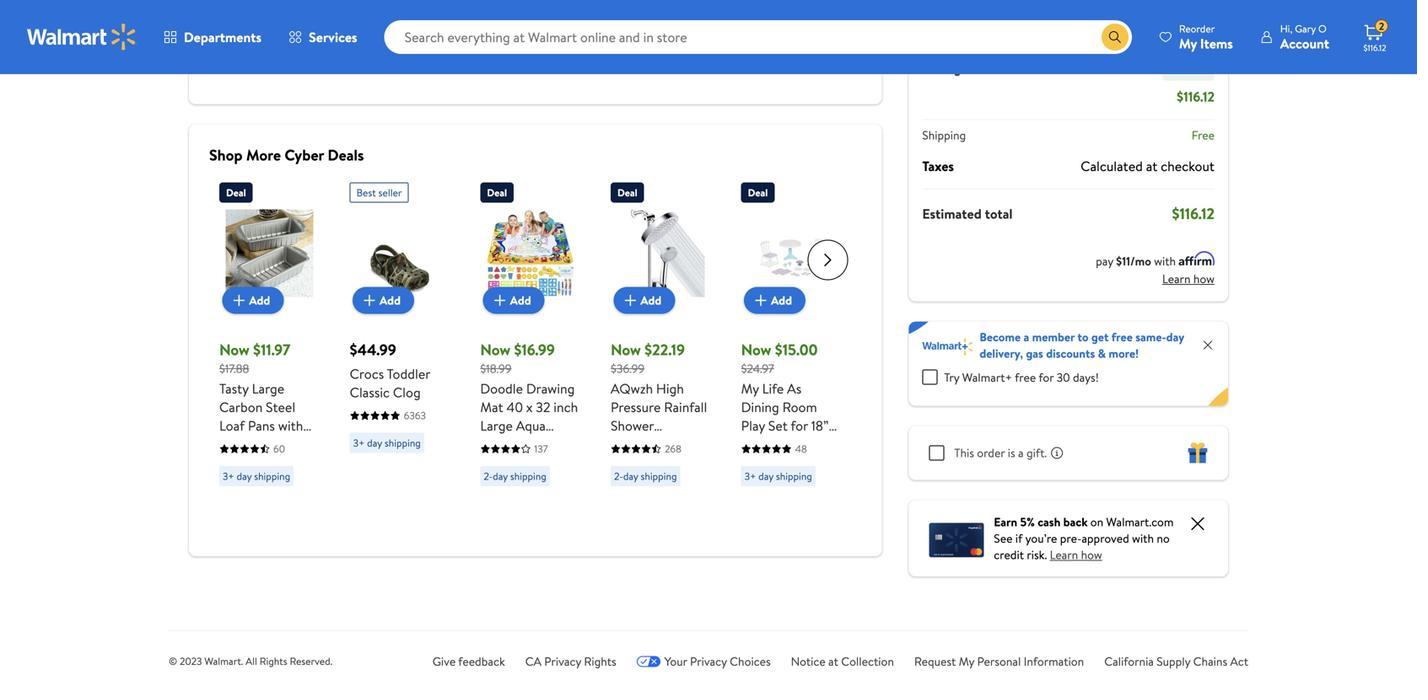 Task type: vqa. For each thing, say whether or not it's contained in the screenshot.


Task type: describe. For each thing, give the bounding box(es) containing it.
$24.97
[[741, 361, 774, 377]]

play
[[741, 417, 765, 435]]

1 horizontal spatial mat
[[532, 454, 555, 472]]

with inside the see if you're pre-approved with no credit risk.
[[1132, 531, 1154, 547]]

$44.99 crocs toddler classic clog
[[350, 340, 430, 402]]

my for items
[[1179, 34, 1197, 53]]

boys
[[532, 472, 560, 491]]

departments button
[[150, 17, 275, 57]]

shipping inside now $16.99 group
[[510, 469, 546, 484]]

0 horizontal spatial free
[[1015, 369, 1036, 386]]

2 vertical spatial $116.12
[[1172, 203, 1215, 224]]

walmart.
[[204, 655, 243, 669]]

california supply chains act link
[[1104, 654, 1248, 670]]

plated
[[611, 491, 648, 509]]

a inside become a member to get free same-day delivery, gas discounts & more!
[[1024, 329, 1029, 345]]

deal for now $22.19
[[617, 186, 637, 200]]

reorder
[[1179, 22, 1215, 36]]

2- inside now $16.99 group
[[484, 469, 493, 484]]

toy
[[558, 454, 578, 472]]

carbon
[[219, 398, 263, 417]]

see if you're pre-approved with no credit risk.
[[994, 531, 1170, 563]]

room
[[782, 398, 817, 417]]

add to cart image for $11.97
[[229, 291, 249, 311]]

add for now $15.00
[[771, 292, 792, 309]]

now $22.19 group
[[611, 176, 711, 547]]

notice at collection
[[791, 654, 894, 670]]

is
[[1008, 445, 1015, 461]]

2-day shipping inside now $22.19 group
[[614, 469, 677, 484]]

large inside now $16.99 $18.99 doodle drawing mat 40 x 32 inch large aqua magic water drawing mat toy gifts for boys girls kids painting writing pad educational learning toys for toddler 3 4 5 6 years old
[[480, 417, 513, 435]]

1 horizontal spatial 2
[[1379, 19, 1384, 33]]

now $16.99 $18.99 doodle drawing mat 40 x 32 inch large aqua magic water drawing mat toy gifts for boys girls kids painting writing pad educational learning toys for toddler 3 4 5 6 years old
[[480, 340, 579, 602]]

day inside now $15.00 group
[[758, 469, 773, 484]]

set
[[768, 417, 788, 435]]

1 vertical spatial drawing
[[480, 454, 529, 472]]

9"
[[290, 454, 302, 472]]

1 vertical spatial how
[[1081, 547, 1102, 563]]

1 vertical spatial $116.12
[[1177, 87, 1215, 106]]

add button inside "$44.99" group
[[353, 287, 414, 314]]

california supply chains act
[[1104, 654, 1248, 670]]

large inside now $11.97 $17.88 tasty large carbon steel loaf pans with guidelines for even slices, 9" x 5", 2 pack
[[252, 380, 284, 398]]

2- inside now $22.19 group
[[614, 469, 623, 484]]

your
[[664, 654, 687, 670]]

$11/mo
[[1116, 253, 1151, 270]]

15
[[777, 435, 789, 454]]

0 horizontal spatial rights
[[260, 655, 287, 669]]

toddler inside $44.99 crocs toddler classic clog
[[387, 365, 430, 383]]

268
[[665, 442, 681, 456]]

kids
[[510, 491, 534, 509]]

rainfall
[[664, 398, 707, 417]]

departments
[[184, 28, 262, 46]]

day inside now $16.99 group
[[493, 469, 508, 484]]

-$55.00
[[1166, 59, 1211, 77]]

shop more cyber deals
[[209, 145, 364, 166]]

tasty
[[219, 380, 249, 398]]

calculated
[[1081, 157, 1143, 175]]

&
[[1098, 345, 1106, 362]]

add button for now $11.97
[[222, 287, 284, 314]]

dismiss capital one banner image
[[1188, 514, 1208, 534]]

holder
[[639, 528, 679, 547]]

become
[[980, 329, 1021, 345]]

clog
[[393, 383, 421, 402]]

approved
[[1082, 531, 1129, 547]]

personal
[[977, 654, 1021, 670]]

water
[[519, 435, 554, 454]]

3+ inside now $11.97 group
[[223, 469, 234, 484]]

more!
[[1109, 345, 1139, 362]]

ca
[[525, 654, 541, 670]]

reserved.
[[290, 655, 332, 669]]

gift.
[[1027, 445, 1047, 461]]

2 inside now $11.97 $17.88 tasty large carbon steel loaf pans with guidelines for even slices, 9" x 5", 2 pack
[[236, 472, 243, 491]]

3+ day shipping inside "$44.99" group
[[353, 436, 421, 450]]

day inside become a member to get free same-day delivery, gas discounts & more!
[[1166, 329, 1184, 345]]

free
[[1192, 127, 1215, 143]]

inch
[[554, 398, 578, 417]]

notice
[[791, 654, 826, 670]]

add inside "$44.99" group
[[380, 292, 401, 309]]

with left 60''
[[651, 491, 676, 509]]

to
[[1078, 329, 1089, 345]]

shipping inside now $22.19 group
[[641, 469, 677, 484]]

0 horizontal spatial mat
[[480, 398, 503, 417]]

add for now $11.97
[[249, 292, 270, 309]]

discounts
[[1046, 345, 1095, 362]]

see
[[994, 531, 1013, 547]]

toys
[[533, 547, 559, 565]]

now $16.99 group
[[480, 176, 580, 602]]

learn more about gifting image
[[1050, 447, 1064, 460]]

credit
[[994, 547, 1024, 563]]

60
[[273, 442, 285, 456]]

now $15.00 $24.97 my life as dining room play set for 18" dolls, 15 pieces
[[741, 340, 830, 454]]

pans
[[248, 417, 275, 435]]

$55.00
[[1171, 59, 1211, 77]]

6363
[[404, 409, 426, 423]]

now for now $22.19
[[611, 340, 641, 361]]

classic
[[350, 383, 390, 402]]

next slide for horizontalscrollerrecommendations list image
[[808, 240, 848, 280]]

act
[[1230, 654, 1248, 670]]

pressure
[[611, 398, 661, 417]]

x inside now $16.99 $18.99 doodle drawing mat 40 x 32 inch large aqua magic water drawing mat toy gifts for boys girls kids painting writing pad educational learning toys for toddler 3 4 5 6 years old
[[526, 398, 533, 417]]

walmart plus image
[[922, 339, 973, 356]]

1 vertical spatial a
[[1018, 445, 1024, 461]]

banner containing become a member to get free same-day delivery, gas discounts & more!
[[909, 322, 1228, 406]]

head/handheld
[[611, 435, 703, 454]]

deal for now $16.99
[[487, 186, 507, 200]]

0 vertical spatial learn how
[[1162, 271, 1215, 287]]

my for personal
[[959, 654, 974, 670]]

on
[[1091, 514, 1103, 531]]

high
[[656, 380, 684, 398]]

0 vertical spatial drawing
[[526, 380, 575, 398]]

at for notice
[[828, 654, 838, 670]]

pad
[[480, 528, 502, 547]]

add for now $16.99
[[510, 292, 531, 309]]

try walmart+ free for 30 days!
[[944, 369, 1099, 386]]

aqwzh
[[611, 380, 653, 398]]

$17.88
[[219, 361, 249, 377]]

luxury
[[660, 454, 699, 472]]

as
[[787, 380, 802, 398]]

days!
[[1073, 369, 1099, 386]]

services
[[309, 28, 357, 46]]

delivery
[[392, 17, 429, 31]]

5
[[549, 565, 556, 584]]

my inside now $15.00 $24.97 my life as dining room play set for 18" dolls, 15 pieces
[[741, 380, 759, 398]]

Walmart Site-Wide search field
[[384, 20, 1132, 54]]

chains
[[1193, 654, 1227, 670]]

walmart+
[[962, 369, 1012, 386]]

60''
[[679, 491, 700, 509]]

toddler inside now $16.99 $18.99 doodle drawing mat 40 x 32 inch large aqua magic water drawing mat toy gifts for boys girls kids painting writing pad educational learning toys for toddler 3 4 5 6 years old
[[480, 565, 524, 584]]

gary
[[1295, 22, 1316, 36]]

notice at collection link
[[791, 654, 894, 670]]

educational
[[505, 528, 573, 547]]

estimated total
[[922, 205, 1013, 223]]

with inside now $11.97 $17.88 tasty large carbon steel loaf pans with guidelines for even slices, 9" x 5", 2 pack
[[278, 417, 303, 435]]

2-day shipping inside now $16.99 group
[[484, 469, 546, 484]]

seller
[[378, 186, 402, 200]]

supply
[[1157, 654, 1190, 670]]

loaf
[[219, 417, 245, 435]]



Task type: locate. For each thing, give the bounding box(es) containing it.
give feedback
[[433, 654, 505, 670]]

1 vertical spatial learn how
[[1050, 547, 1102, 563]]

2 deal from the left
[[487, 186, 507, 200]]

0 vertical spatial x
[[526, 398, 533, 417]]

all
[[246, 655, 257, 669]]

for left boys
[[512, 472, 529, 491]]

with right "$11/mo"
[[1154, 253, 1176, 270]]

3 now from the left
[[611, 340, 641, 361]]

1 vertical spatial my
[[741, 380, 759, 398]]

x inside now $11.97 $17.88 tasty large carbon steel loaf pans with guidelines for even slices, 9" x 5", 2 pack
[[305, 454, 312, 472]]

at left checkout
[[1146, 157, 1158, 175]]

0 horizontal spatial at
[[828, 654, 838, 670]]

now left "$11.97"
[[219, 340, 250, 361]]

now for now $11.97
[[219, 340, 250, 361]]

anti-
[[644, 509, 674, 528]]

3+ day shipping inside now $15.00 group
[[745, 469, 812, 484]]

drawing right 40
[[526, 380, 575, 398]]

3
[[527, 565, 534, 584]]

day inside now $22.19 group
[[623, 469, 638, 484]]

3 add button from the left
[[483, 287, 545, 314]]

add button up $15.00
[[744, 287, 806, 314]]

3+ inside "$44.99" group
[[353, 436, 365, 450]]

learn how
[[1162, 271, 1215, 287], [1050, 547, 1102, 563]]

40
[[507, 398, 523, 417]]

add button for now $22.19
[[614, 287, 675, 314]]

request my personal information
[[914, 654, 1084, 670]]

for inside now $15.00 $24.97 my life as dining room play set for 18" dolls, 15 pieces
[[791, 417, 808, 435]]

pieces
[[792, 435, 830, 454]]

with up 60
[[278, 417, 303, 435]]

2 add to cart image from the left
[[620, 291, 641, 311]]

3 add to cart image from the left
[[751, 291, 771, 311]]

$116.12 right account
[[1364, 42, 1386, 54]]

privacy right your at the left
[[690, 654, 727, 670]]

rights left privacy choices icon
[[584, 654, 616, 670]]

1 vertical spatial free
[[1015, 369, 1036, 386]]

old
[[514, 584, 536, 602]]

1 horizontal spatial rights
[[584, 654, 616, 670]]

1 vertical spatial mat
[[532, 454, 555, 472]]

drawing up girls
[[480, 454, 529, 472]]

1 horizontal spatial x
[[526, 398, 533, 417]]

5 add from the left
[[771, 292, 792, 309]]

3 deal from the left
[[617, 186, 637, 200]]

Try Walmart+ free for 30 days! checkbox
[[922, 370, 937, 385]]

2
[[1379, 19, 1384, 33], [236, 472, 243, 491]]

0 vertical spatial my
[[1179, 34, 1197, 53]]

my right request
[[959, 654, 974, 670]]

0 horizontal spatial large
[[252, 380, 284, 398]]

3 add from the left
[[510, 292, 531, 309]]

add inside now $15.00 group
[[771, 292, 792, 309]]

0 vertical spatial $116.12
[[1364, 42, 1386, 54]]

-
[[1166, 59, 1171, 77]]

privacy
[[544, 654, 581, 670], [690, 654, 727, 670]]

walmart image
[[27, 24, 137, 51]]

4 now from the left
[[741, 340, 771, 361]]

deal for now $11.97
[[226, 186, 246, 200]]

1 horizontal spatial add to cart image
[[620, 291, 641, 311]]

reorder my items
[[1179, 22, 1233, 53]]

x left 32
[[526, 398, 533, 417]]

with left the no
[[1132, 531, 1154, 547]]

add to cart image inside "$44.99" group
[[359, 291, 380, 311]]

Search search field
[[384, 20, 1132, 54]]

add up $16.99
[[510, 292, 531, 309]]

add button for now $15.00
[[744, 287, 806, 314]]

1 horizontal spatial add to cart image
[[490, 291, 510, 311]]

my down $24.97
[[741, 380, 759, 398]]

add up $15.00
[[771, 292, 792, 309]]

my up the -$55.00
[[1179, 34, 1197, 53]]

$11.97
[[253, 340, 290, 361]]

1 horizontal spatial at
[[1146, 157, 1158, 175]]

no
[[1157, 531, 1170, 547]]

add button up $22.19
[[614, 287, 675, 314]]

add to cart image up $18.99
[[490, 291, 510, 311]]

pickup
[[353, 17, 382, 31]]

shipping inside now $11.97 group
[[254, 469, 290, 484]]

estimated
[[922, 205, 982, 223]]

learning
[[480, 547, 530, 565]]

©
[[169, 655, 177, 669]]

now $22.19 $36.99 aqwzh high pressure rainfall shower head/handheld combo, luxury modern chrome plated with 60'' hose anti-leak with holder
[[611, 340, 708, 547]]

shipping
[[249, 17, 286, 31], [515, 17, 551, 31], [641, 17, 677, 31], [776, 17, 812, 31], [380, 40, 416, 55], [385, 436, 421, 450], [254, 469, 290, 484], [510, 469, 546, 484], [641, 469, 677, 484], [776, 469, 812, 484]]

add button inside now $11.97 group
[[222, 287, 284, 314]]

1 horizontal spatial privacy
[[690, 654, 727, 670]]

2 add button from the left
[[353, 287, 414, 314]]

add inside now $11.97 group
[[249, 292, 270, 309]]

add to cart image inside now $11.97 group
[[229, 291, 249, 311]]

0 horizontal spatial privacy
[[544, 654, 581, 670]]

add inside now $16.99 group
[[510, 292, 531, 309]]

3+ day shipping
[[484, 17, 551, 31], [745, 17, 812, 31], [353, 436, 421, 450], [223, 469, 290, 484], [745, 469, 812, 484]]

1 vertical spatial learn
[[1050, 547, 1078, 563]]

add up $44.99
[[380, 292, 401, 309]]

0 vertical spatial free
[[1112, 329, 1133, 345]]

2 add from the left
[[380, 292, 401, 309]]

0 vertical spatial 2
[[1379, 19, 1384, 33]]

mat left 40
[[480, 398, 503, 417]]

chrome
[[660, 472, 708, 491]]

checkout
[[1161, 157, 1215, 175]]

ca privacy rights link
[[525, 654, 616, 670]]

0 vertical spatial at
[[1146, 157, 1158, 175]]

1 privacy from the left
[[544, 654, 581, 670]]

2 vertical spatial my
[[959, 654, 974, 670]]

order
[[977, 445, 1005, 461]]

1 horizontal spatial large
[[480, 417, 513, 435]]

free
[[1112, 329, 1133, 345], [1015, 369, 1036, 386]]

1 add to cart image from the left
[[229, 291, 249, 311]]

if
[[1015, 531, 1023, 547]]

for left the 30
[[1039, 369, 1054, 386]]

add button up "$11.97"
[[222, 287, 284, 314]]

6
[[559, 565, 567, 584]]

1 deal from the left
[[226, 186, 246, 200]]

0 horizontal spatial learn how
[[1050, 547, 1102, 563]]

free right get
[[1112, 329, 1133, 345]]

5",
[[219, 472, 233, 491]]

4 deal from the left
[[748, 186, 768, 200]]

for inside now $11.97 $17.88 tasty large carbon steel loaf pans with guidelines for even slices, 9" x 5", 2 pack
[[283, 435, 300, 454]]

learn
[[1162, 271, 1191, 287], [1050, 547, 1078, 563]]

This order is a gift. checkbox
[[929, 446, 944, 461]]

add to cart image up $24.97
[[751, 291, 771, 311]]

add button
[[222, 287, 284, 314], [353, 287, 414, 314], [483, 287, 545, 314], [614, 287, 675, 314], [744, 287, 806, 314]]

how down affirm image
[[1193, 271, 1215, 287]]

add to cart image inside now $15.00 group
[[751, 291, 771, 311]]

day inside "$44.99" group
[[367, 436, 382, 450]]

$116.12 up affirm image
[[1172, 203, 1215, 224]]

hi,
[[1280, 22, 1293, 36]]

add to cart image up $17.88
[[229, 291, 249, 311]]

mat left toy
[[532, 454, 555, 472]]

48
[[795, 442, 807, 456]]

now inside now $22.19 $36.99 aqwzh high pressure rainfall shower head/handheld combo, luxury modern chrome plated with 60'' hose anti-leak with holder
[[611, 340, 641, 361]]

add to cart image for now $22.19
[[620, 291, 641, 311]]

modern
[[611, 472, 657, 491]]

privacy for your
[[690, 654, 727, 670]]

0 vertical spatial learn
[[1162, 271, 1191, 287]]

back
[[1063, 514, 1088, 531]]

affirm image
[[1179, 251, 1215, 266]]

day inside now $11.97 group
[[237, 469, 252, 484]]

privacy for ca
[[544, 654, 581, 670]]

deal inside now $22.19 group
[[617, 186, 637, 200]]

free down gas
[[1015, 369, 1036, 386]]

with left the holder
[[611, 528, 636, 547]]

close walmart plus section image
[[1201, 339, 1215, 352]]

now inside now $16.99 $18.99 doodle drawing mat 40 x 32 inch large aqua magic water drawing mat toy gifts for boys girls kids painting writing pad educational learning toys for toddler 3 4 5 6 years old
[[480, 340, 510, 361]]

leak
[[674, 509, 697, 528]]

1 add to cart image from the left
[[359, 291, 380, 311]]

hose
[[611, 509, 641, 528]]

information
[[1024, 654, 1084, 670]]

learn how down affirm image
[[1162, 271, 1215, 287]]

how down on
[[1081, 547, 1102, 563]]

hi, gary o account
[[1280, 22, 1329, 53]]

0 horizontal spatial how
[[1081, 547, 1102, 563]]

30
[[1057, 369, 1070, 386]]

deal for now $15.00
[[748, 186, 768, 200]]

add to cart image
[[229, 291, 249, 311], [490, 291, 510, 311]]

feedback
[[458, 654, 505, 670]]

2 right 5",
[[236, 472, 243, 491]]

4 add button from the left
[[614, 287, 675, 314]]

add button up $44.99
[[353, 287, 414, 314]]

this
[[954, 445, 974, 461]]

free inside become a member to get free same-day delivery, gas discounts & more!
[[1112, 329, 1133, 345]]

shipping inside "$44.99" group
[[385, 436, 421, 450]]

2 privacy from the left
[[690, 654, 727, 670]]

2023
[[180, 655, 202, 669]]

more
[[246, 145, 281, 166]]

$116.12 down the $55.00
[[1177, 87, 1215, 106]]

deal inside now $11.97 group
[[226, 186, 246, 200]]

0 horizontal spatial x
[[305, 454, 312, 472]]

shipping inside now $15.00 group
[[776, 469, 812, 484]]

add to cart image
[[359, 291, 380, 311], [620, 291, 641, 311], [751, 291, 771, 311]]

2 horizontal spatial my
[[1179, 34, 1197, 53]]

now left $16.99
[[480, 340, 510, 361]]

$15.00
[[775, 340, 818, 361]]

for
[[1039, 369, 1054, 386], [791, 417, 808, 435], [283, 435, 300, 454], [512, 472, 529, 491], [562, 547, 579, 565]]

items
[[1200, 34, 1233, 53]]

cash
[[1038, 514, 1061, 531]]

1 now from the left
[[219, 340, 250, 361]]

0 vertical spatial a
[[1024, 329, 1029, 345]]

cyber
[[285, 145, 324, 166]]

aqua
[[516, 417, 546, 435]]

0 vertical spatial how
[[1193, 271, 1215, 287]]

add up "$11.97"
[[249, 292, 270, 309]]

learn right risk.
[[1050, 547, 1078, 563]]

now $15.00 group
[[741, 176, 841, 493]]

for right toys
[[562, 547, 579, 565]]

1 vertical spatial x
[[305, 454, 312, 472]]

large
[[252, 380, 284, 398], [480, 417, 513, 435]]

2 add to cart image from the left
[[490, 291, 510, 311]]

deal inside now $16.99 group
[[487, 186, 507, 200]]

1 horizontal spatial my
[[959, 654, 974, 670]]

0 vertical spatial large
[[252, 380, 284, 398]]

learn how down back on the right bottom
[[1050, 547, 1102, 563]]

earn
[[994, 514, 1017, 531]]

choices
[[730, 654, 771, 670]]

pack
[[247, 472, 274, 491]]

0 horizontal spatial toddler
[[387, 365, 430, 383]]

1 vertical spatial 2
[[236, 472, 243, 491]]

1 vertical spatial toddler
[[480, 565, 524, 584]]

4 add from the left
[[641, 292, 662, 309]]

rights right all
[[260, 655, 287, 669]]

dolls,
[[741, 435, 774, 454]]

add to cart image inside now $22.19 group
[[620, 291, 641, 311]]

savings
[[922, 59, 967, 77]]

for left 18"
[[791, 417, 808, 435]]

add button inside now $15.00 group
[[744, 287, 806, 314]]

1 vertical spatial at
[[828, 654, 838, 670]]

1 horizontal spatial free
[[1112, 329, 1133, 345]]

x right '9"'
[[305, 454, 312, 472]]

3+ day shipping inside now $11.97 group
[[223, 469, 290, 484]]

2 right o
[[1379, 19, 1384, 33]]

0 horizontal spatial add to cart image
[[229, 291, 249, 311]]

add button up $16.99
[[483, 287, 545, 314]]

add to cart image for $16.99
[[490, 291, 510, 311]]

privacy choices icon image
[[637, 656, 661, 668]]

0 horizontal spatial add to cart image
[[359, 291, 380, 311]]

add button for now $16.99
[[483, 287, 545, 314]]

pre-
[[1060, 531, 1082, 547]]

0 horizontal spatial learn
[[1050, 547, 1078, 563]]

now inside now $15.00 $24.97 my life as dining room play set for 18" dolls, 15 pieces
[[741, 340, 771, 361]]

my inside reorder my items
[[1179, 34, 1197, 53]]

doodle
[[480, 380, 523, 398]]

at right the notice
[[828, 654, 838, 670]]

5 add button from the left
[[744, 287, 806, 314]]

your privacy choices
[[664, 654, 771, 670]]

32
[[536, 398, 550, 417]]

capital one credit card image
[[929, 520, 984, 558]]

my
[[1179, 34, 1197, 53], [741, 380, 759, 398], [959, 654, 974, 670]]

banner
[[909, 322, 1228, 406]]

toddler right crocs
[[387, 365, 430, 383]]

privacy right ca
[[544, 654, 581, 670]]

combo,
[[611, 454, 657, 472]]

now $11.97 group
[[219, 176, 319, 493]]

pay
[[1096, 253, 1113, 270]]

gifting image
[[1188, 443, 1208, 464]]

best
[[357, 186, 376, 200]]

2 now from the left
[[480, 340, 510, 361]]

now inside now $11.97 $17.88 tasty large carbon steel loaf pans with guidelines for even slices, 9" x 5", 2 pack
[[219, 340, 250, 361]]

add button inside now $16.99 group
[[483, 287, 545, 314]]

learn down affirm image
[[1162, 271, 1191, 287]]

best seller
[[357, 186, 402, 200]]

add to cart image for now $15.00
[[751, 291, 771, 311]]

years
[[480, 584, 511, 602]]

a right is
[[1018, 445, 1024, 461]]

0 horizontal spatial 2
[[236, 472, 243, 491]]

add button inside now $22.19 group
[[614, 287, 675, 314]]

now for now $16.99
[[480, 340, 510, 361]]

$36.99
[[611, 361, 645, 377]]

0 vertical spatial mat
[[480, 398, 503, 417]]

at for calculated
[[1146, 157, 1158, 175]]

4
[[537, 565, 546, 584]]

now left $22.19
[[611, 340, 641, 361]]

© 2023 walmart. all rights reserved.
[[169, 655, 332, 669]]

pay $11/mo with
[[1096, 253, 1179, 270]]

0 vertical spatial toddler
[[387, 365, 430, 383]]

2 horizontal spatial add to cart image
[[751, 291, 771, 311]]

0 horizontal spatial my
[[741, 380, 759, 398]]

$44.99
[[350, 340, 396, 361]]

become a member to get free same-day delivery, gas discounts & more!
[[980, 329, 1184, 362]]

1 horizontal spatial toddler
[[480, 565, 524, 584]]

now for now $15.00
[[741, 340, 771, 361]]

1 horizontal spatial how
[[1193, 271, 1215, 287]]

3+ inside now $15.00 group
[[745, 469, 756, 484]]

$44.99 group
[[350, 176, 450, 460]]

deal
[[226, 186, 246, 200], [487, 186, 507, 200], [617, 186, 637, 200], [748, 186, 768, 200]]

1 horizontal spatial learn
[[1162, 271, 1191, 287]]

ca privacy rights
[[525, 654, 616, 670]]

deal inside now $15.00 group
[[748, 186, 768, 200]]

toddler left 3
[[480, 565, 524, 584]]

same-
[[1136, 329, 1166, 345]]

1 add from the left
[[249, 292, 270, 309]]

a right become
[[1024, 329, 1029, 345]]

for right pans
[[283, 435, 300, 454]]

add to cart image inside now $16.99 group
[[490, 291, 510, 311]]

large left aqua
[[480, 417, 513, 435]]

taxes
[[922, 157, 954, 175]]

1 horizontal spatial learn how
[[1162, 271, 1215, 287]]

add up $22.19
[[641, 292, 662, 309]]

you're
[[1025, 531, 1057, 547]]

large right tasty
[[252, 380, 284, 398]]

add to cart image up $36.99
[[620, 291, 641, 311]]

add inside now $22.19 group
[[641, 292, 662, 309]]

2-day shipping
[[223, 17, 286, 31], [614, 17, 677, 31], [353, 40, 416, 55], [484, 469, 546, 484], [614, 469, 677, 484]]

now left $15.00
[[741, 340, 771, 361]]

1 vertical spatial large
[[480, 417, 513, 435]]

add to cart image up $44.99
[[359, 291, 380, 311]]

1 add button from the left
[[222, 287, 284, 314]]

search icon image
[[1108, 30, 1122, 44]]

add for now $22.19
[[641, 292, 662, 309]]



